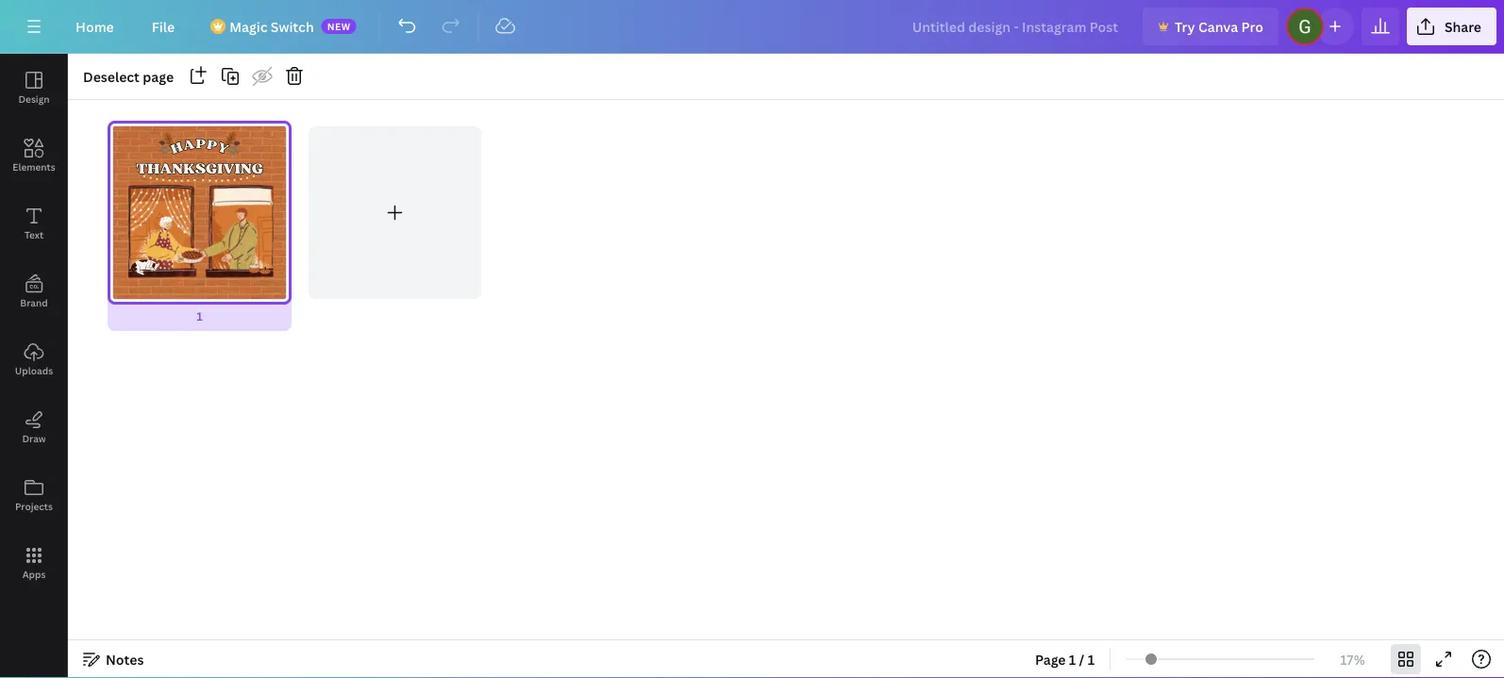 Task type: vqa. For each thing, say whether or not it's contained in the screenshot.
Text
yes



Task type: locate. For each thing, give the bounding box(es) containing it.
deselect page
[[83, 68, 174, 85]]

uploads
[[15, 364, 53, 377]]

pro
[[1242, 17, 1264, 35]]

home link
[[60, 8, 129, 45]]

1
[[197, 309, 203, 324], [1070, 651, 1077, 669], [1088, 651, 1095, 669]]

thanksgiving
[[136, 159, 263, 178], [136, 159, 263, 178]]

brand button
[[0, 258, 68, 326]]

elements button
[[0, 122, 68, 190]]

notes button
[[76, 645, 151, 675]]

share
[[1445, 17, 1482, 35]]

page
[[143, 68, 174, 85]]

design button
[[0, 54, 68, 122]]

apps
[[22, 568, 46, 581]]

magic
[[230, 17, 268, 35]]

uploads button
[[0, 326, 68, 394]]

main menu bar
[[0, 0, 1505, 54]]

text button
[[0, 190, 68, 258]]

deselect page button
[[76, 61, 181, 92]]

try canva pro
[[1175, 17, 1264, 35]]

0 horizontal spatial 1
[[197, 309, 203, 324]]

projects
[[15, 500, 53, 513]]

magic switch
[[230, 17, 314, 35]]

draw button
[[0, 394, 68, 462]]

Design title text field
[[898, 8, 1136, 45]]

brand
[[20, 296, 48, 309]]



Task type: describe. For each thing, give the bounding box(es) containing it.
switch
[[271, 17, 314, 35]]

elements
[[13, 161, 55, 173]]

try canva pro button
[[1143, 8, 1279, 45]]

2 horizontal spatial 1
[[1088, 651, 1095, 669]]

17% button
[[1323, 645, 1384, 675]]

share button
[[1408, 8, 1497, 45]]

home
[[76, 17, 114, 35]]

canva
[[1199, 17, 1239, 35]]

projects button
[[0, 462, 68, 530]]

/
[[1080, 651, 1085, 669]]

new
[[327, 20, 351, 33]]

page
[[1036, 651, 1066, 669]]

file button
[[137, 8, 190, 45]]

side panel tab list
[[0, 54, 68, 598]]

try
[[1175, 17, 1196, 35]]

page 1 / 1
[[1036, 651, 1095, 669]]

deselect
[[83, 68, 140, 85]]

apps button
[[0, 530, 68, 598]]

17%
[[1341, 651, 1366, 669]]

draw
[[22, 432, 46, 445]]

notes
[[106, 651, 144, 669]]

1 horizontal spatial 1
[[1070, 651, 1077, 669]]

design
[[18, 93, 50, 105]]

file
[[152, 17, 175, 35]]

text
[[24, 228, 44, 241]]



